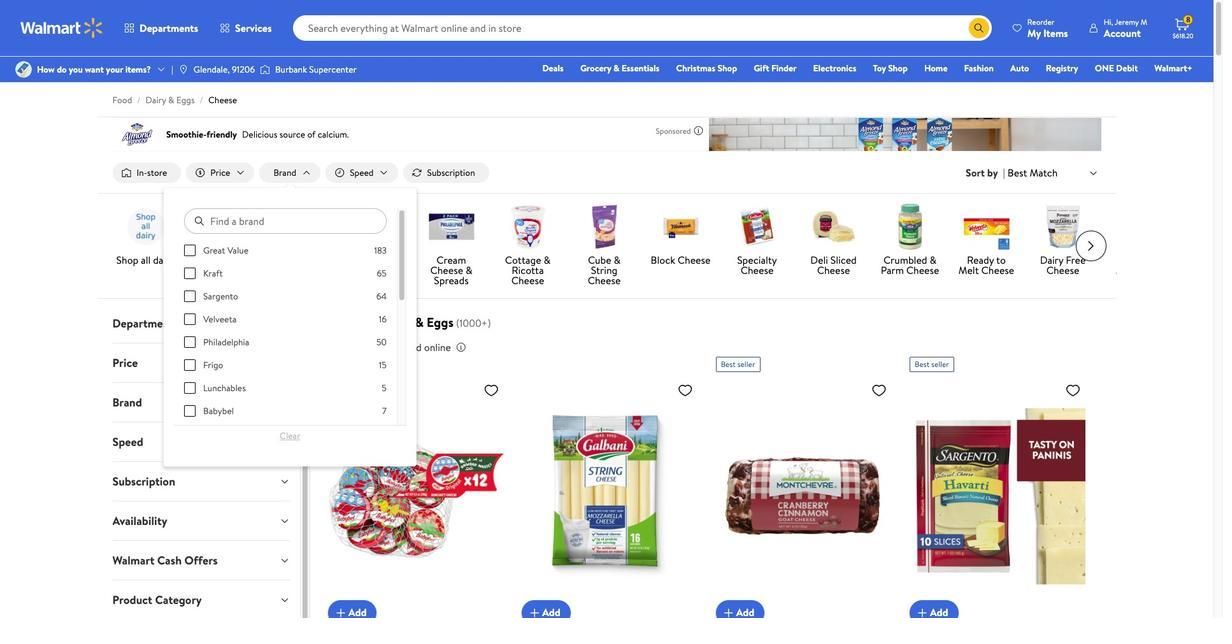 Task type: locate. For each thing, give the bounding box(es) containing it.
0 horizontal spatial best seller
[[721, 359, 756, 370]]

to
[[997, 253, 1006, 267]]

burbank supercenter
[[275, 63, 357, 76]]

jeremy
[[1115, 16, 1139, 27]]

0 horizontal spatial add to cart image
[[721, 605, 737, 618]]

walmart cash offers tab
[[102, 541, 300, 580]]

sliced cheese
[[359, 253, 392, 277]]

0 horizontal spatial eggs
[[176, 94, 195, 106]]

2 add to cart image from the left
[[915, 605, 931, 618]]

services
[[235, 21, 272, 35]]

christmas shop link
[[671, 61, 743, 75]]

eggs left cheese link
[[176, 94, 195, 106]]

departments
[[140, 21, 198, 35], [112, 316, 179, 331]]

cheese inside cottage & ricotta cheese
[[512, 273, 545, 288]]

brand inside tab
[[112, 395, 142, 411]]

0 horizontal spatial shop
[[116, 253, 139, 267]]

0 vertical spatial speed
[[350, 166, 374, 179]]

& inside cottage & ricotta cheese
[[544, 253, 551, 267]]

how
[[37, 63, 55, 76]]

product category tab
[[102, 581, 300, 618]]

subscription up cream cheese,mascarpone & spreads image
[[427, 166, 475, 179]]

dairy left the free
[[1041, 253, 1064, 267]]

1 horizontal spatial /
[[200, 94, 203, 106]]

category
[[155, 592, 202, 608]]

items
[[1044, 26, 1069, 40]]

one
[[1095, 62, 1115, 75]]

1 sliced from the left
[[362, 253, 388, 267]]

price button down departments dropdown button
[[102, 344, 300, 382]]

cheese inside cheese making kit
[[1123, 253, 1156, 267]]

price button
[[186, 163, 255, 183], [102, 344, 300, 382]]

0 vertical spatial price button
[[186, 163, 255, 183]]

& down cream cheese,mascarpone & spreads image
[[466, 263, 473, 277]]

lunchables
[[203, 382, 246, 395]]

2 horizontal spatial price
[[326, 340, 348, 354]]

walmart+
[[1155, 62, 1193, 75]]

grocery
[[581, 62, 612, 75]]

1 vertical spatial |
[[1004, 166, 1006, 180]]

0 horizontal spatial seller
[[738, 359, 756, 370]]

your
[[106, 63, 123, 76]]

0 vertical spatial speed button
[[326, 163, 398, 183]]

 image for burbank supercenter
[[260, 63, 270, 76]]

0 horizontal spatial speed
[[112, 434, 143, 450]]

0 horizontal spatial add to cart image
[[333, 605, 349, 618]]

add to cart image
[[721, 605, 737, 618], [915, 605, 931, 618]]

0 horizontal spatial brand
[[112, 395, 142, 411]]

dairy
[[153, 253, 175, 267]]

(1000+)
[[456, 316, 491, 330]]

brand button up find a brand search field
[[260, 163, 321, 183]]

departments up items?
[[140, 21, 198, 35]]

1 horizontal spatial eggs
[[427, 314, 454, 331]]

availability
[[112, 513, 167, 529]]

 image right 91206
[[260, 63, 270, 76]]

2 vertical spatial price
[[112, 355, 138, 371]]

dairy inside "dairy free cheese"
[[1041, 253, 1064, 267]]

gift finder
[[754, 62, 797, 75]]

cheese inside "dairy free cheese"
[[1047, 263, 1080, 277]]

| up dairy & eggs link
[[171, 63, 173, 76]]

offers
[[184, 553, 218, 569]]

product category
[[112, 592, 202, 608]]

7
[[382, 405, 387, 418]]

walmart cash offers button
[[102, 541, 300, 580]]

best
[[1008, 166, 1028, 180], [721, 359, 736, 370], [915, 359, 930, 370]]

great
[[203, 244, 225, 257]]

1 horizontal spatial seller
[[932, 359, 950, 370]]

/
[[137, 94, 141, 106], [200, 94, 203, 106]]

0 vertical spatial |
[[171, 63, 173, 76]]

2 vertical spatial dairy
[[383, 314, 412, 331]]

2 horizontal spatial dairy
[[1041, 253, 1064, 267]]

in-
[[137, 166, 147, 179]]

add to favorites list, montchevre cranberry cinnamon goat cheese log 4 oz image
[[872, 382, 887, 398]]

speed button down babybel
[[102, 423, 300, 462]]

departments button
[[102, 304, 300, 343]]

speed button
[[326, 163, 398, 183], [102, 423, 300, 462]]

burbank
[[275, 63, 307, 76]]

specialty cheese
[[738, 253, 777, 277]]

shop all dairy image
[[123, 204, 169, 250]]

1 horizontal spatial best
[[915, 359, 930, 370]]

spreads
[[434, 273, 469, 288]]

& right the cottage
[[544, 253, 551, 267]]

add to favorites list, sargento® sliced havarti natural cheese, 10 slices image
[[1066, 382, 1081, 398]]

0 horizontal spatial sliced
[[362, 253, 388, 267]]

add to cart image for babybel original flavored snack cheese, 8.5 oz, 12 count net. refrigerated image
[[333, 605, 349, 618]]

1 best seller from the left
[[721, 359, 756, 370]]

group
[[184, 244, 387, 618]]

frigo
[[203, 359, 223, 372]]

0 vertical spatial dairy
[[146, 94, 166, 106]]

walmart cash offers
[[112, 553, 218, 569]]

/ right food link
[[137, 94, 141, 106]]

& right cube
[[614, 253, 621, 267]]

shop all dairy link
[[112, 204, 179, 268]]

2 / from the left
[[200, 94, 203, 106]]

toy
[[873, 62, 886, 75]]

my
[[1028, 26, 1041, 40]]

dairy right food link
[[146, 94, 166, 106]]

None checkbox
[[184, 268, 196, 279], [184, 337, 196, 348], [184, 360, 196, 371], [184, 405, 196, 417], [184, 268, 196, 279], [184, 337, 196, 348], [184, 360, 196, 371], [184, 405, 196, 417]]

dairy free cheese image
[[1040, 204, 1086, 250]]

0 vertical spatial subscription
[[427, 166, 475, 179]]

2 best seller from the left
[[915, 359, 950, 370]]

block cheese
[[651, 253, 711, 267]]

m
[[1141, 16, 1148, 27]]

auto
[[1011, 62, 1030, 75]]

1 horizontal spatial price
[[211, 166, 230, 179]]

ad disclaimer and feedback for skylinedisplayad image
[[694, 126, 704, 136]]

crumbled,grated & parmesan cheese image
[[888, 204, 933, 250]]

essentials
[[622, 62, 660, 75]]

availability tab
[[102, 502, 300, 541]]

 image left how
[[15, 61, 32, 78]]

0 vertical spatial price
[[211, 166, 230, 179]]

2 seller from the left
[[932, 359, 950, 370]]

 image for how do you want your items?
[[15, 61, 32, 78]]

2 horizontal spatial best
[[1008, 166, 1028, 180]]

0 horizontal spatial price
[[112, 355, 138, 371]]

eggs up online on the bottom of page
[[427, 314, 454, 331]]

dairy for /
[[146, 94, 166, 106]]

registry link
[[1041, 61, 1085, 75]]

departments down shop all dairy
[[112, 316, 179, 331]]

departments inside departments dropdown button
[[112, 316, 179, 331]]

want
[[85, 63, 104, 76]]

sargento® sliced havarti natural cheese, 10 slices image
[[910, 377, 1086, 615]]

1 horizontal spatial speed
[[350, 166, 374, 179]]

1 vertical spatial eggs
[[427, 314, 454, 331]]

0 horizontal spatial  image
[[15, 61, 32, 78]]

8 $618.20
[[1173, 14, 1194, 40]]

reorder my items
[[1028, 16, 1069, 40]]

store
[[147, 166, 167, 179]]

| right "by"
[[1004, 166, 1006, 180]]

1 vertical spatial dairy
[[1041, 253, 1064, 267]]

1 / from the left
[[137, 94, 141, 106]]

1 horizontal spatial sliced
[[831, 253, 857, 267]]

1 horizontal spatial speed button
[[326, 163, 398, 183]]

Find a brand search field
[[184, 208, 387, 234]]

1 vertical spatial price
[[326, 340, 348, 354]]

seller
[[738, 359, 756, 370], [932, 359, 950, 370]]

65
[[377, 267, 387, 280]]

shop for toy shop
[[889, 62, 908, 75]]

deals
[[543, 62, 564, 75]]

all
[[141, 253, 151, 267]]

1 vertical spatial speed button
[[102, 423, 300, 462]]

2 add to cart image from the left
[[527, 605, 543, 618]]

walmart image
[[20, 18, 103, 38]]

fashion
[[965, 62, 994, 75]]

|
[[171, 63, 173, 76], [1004, 166, 1006, 180]]

sort
[[966, 166, 985, 180]]

speed button up sliced cheese image
[[326, 163, 398, 183]]

91206
[[232, 63, 255, 76]]

& right crumbled
[[930, 253, 937, 267]]

brand inside the sort and filter section element
[[274, 166, 296, 179]]

brand button down frigo
[[102, 383, 300, 422]]

1 vertical spatial brand
[[112, 395, 142, 411]]

2 sliced from the left
[[831, 253, 857, 267]]

shop right toy
[[889, 62, 908, 75]]

0 horizontal spatial dairy
[[146, 94, 166, 106]]

food
[[112, 94, 132, 106]]

home
[[925, 62, 948, 75]]

cottage
[[505, 253, 542, 267]]

1 seller from the left
[[738, 359, 756, 370]]

cube
[[588, 253, 612, 267]]

1 horizontal spatial subscription
[[427, 166, 475, 179]]

1 horizontal spatial brand
[[274, 166, 296, 179]]

1 horizontal spatial add to cart image
[[915, 605, 931, 618]]

1 vertical spatial speed
[[112, 434, 143, 450]]

great value
[[203, 244, 248, 257]]

reorder
[[1028, 16, 1055, 27]]

shop left 'all'
[[116, 253, 139, 267]]

0 vertical spatial departments
[[140, 21, 198, 35]]

dairy right in
[[383, 314, 412, 331]]

1 horizontal spatial best seller
[[915, 359, 950, 370]]

0 horizontal spatial /
[[137, 94, 141, 106]]

guide
[[225, 263, 251, 277]]

sliced down sliced cheese image
[[362, 253, 388, 267]]

price button up the cheese buying guide image
[[186, 163, 255, 183]]

cheese in dairy & eggs (1000+)
[[326, 314, 491, 331]]

sliced inside sliced cheese
[[362, 253, 388, 267]]

next slide for chipmodulewithimages list image
[[1076, 231, 1107, 261]]

dairy for in
[[383, 314, 412, 331]]

specialty cheese image
[[735, 204, 780, 250]]

cheese
[[208, 94, 237, 106], [206, 253, 239, 267], [678, 253, 711, 267], [1123, 253, 1156, 267], [359, 263, 392, 277], [430, 263, 463, 277], [741, 263, 774, 277], [818, 263, 850, 277], [907, 263, 940, 277], [982, 263, 1015, 277], [1047, 263, 1080, 277], [512, 273, 545, 288], [588, 273, 621, 288], [326, 314, 366, 331]]

1 horizontal spatial dairy
[[383, 314, 412, 331]]

product category button
[[102, 581, 300, 618]]

1 add to cart image from the left
[[721, 605, 737, 618]]

1 vertical spatial departments
[[112, 316, 179, 331]]

cream cheese,mascarpone & spreads image
[[429, 204, 475, 250]]

cube & string cheese image
[[582, 204, 627, 250]]

1 vertical spatial subscription
[[112, 474, 175, 490]]

0 horizontal spatial |
[[171, 63, 173, 76]]

/ left cheese link
[[200, 94, 203, 106]]

subscription inside dropdown button
[[112, 474, 175, 490]]

1 horizontal spatial shop
[[718, 62, 738, 75]]

& inside cream cheese & spreads
[[466, 263, 473, 277]]

1 horizontal spatial add to cart image
[[527, 605, 543, 618]]

clear
[[280, 430, 301, 442]]

cheese buying guide image
[[199, 204, 245, 250]]

in-store button
[[112, 163, 181, 183]]

add to cart image for montchevre cranberry cinnamon goat cheese log 4 oz image
[[721, 605, 737, 618]]

add to cart image for sargento® sliced havarti natural cheese, 10 slices "image"
[[915, 605, 931, 618]]

0 vertical spatial eggs
[[176, 94, 195, 106]]

fashion link
[[959, 61, 1000, 75]]

food link
[[112, 94, 132, 106]]

0 horizontal spatial subscription
[[112, 474, 175, 490]]

0 vertical spatial brand
[[274, 166, 296, 179]]

1 add to cart image from the left
[[333, 605, 349, 618]]

sponsored
[[656, 125, 691, 136]]

1 horizontal spatial  image
[[260, 63, 270, 76]]

add to cart image
[[333, 605, 349, 618], [527, 605, 543, 618]]

services button
[[209, 13, 283, 43]]

parm
[[881, 263, 904, 277]]

2 horizontal spatial shop
[[889, 62, 908, 75]]

0 horizontal spatial speed button
[[102, 423, 300, 462]]

| inside the sort and filter section element
[[1004, 166, 1006, 180]]

 image
[[15, 61, 32, 78], [260, 63, 270, 76]]

sliced right the deli
[[831, 253, 857, 267]]

 image
[[178, 64, 189, 75]]

1 horizontal spatial |
[[1004, 166, 1006, 180]]

None checkbox
[[184, 245, 196, 256], [184, 291, 196, 302], [184, 314, 196, 325], [184, 382, 196, 394], [184, 245, 196, 256], [184, 291, 196, 302], [184, 314, 196, 325], [184, 382, 196, 394]]

shop right christmas
[[718, 62, 738, 75]]

subscription up availability at the bottom left
[[112, 474, 175, 490]]

in-store
[[137, 166, 167, 179]]

0 horizontal spatial best
[[721, 359, 736, 370]]

cheese inside the deli sliced cheese
[[818, 263, 850, 277]]

finder
[[772, 62, 797, 75]]



Task type: vqa. For each thing, say whether or not it's contained in the screenshot.
The Eggs to the left
yes



Task type: describe. For each thing, give the bounding box(es) containing it.
block
[[651, 253, 676, 267]]

183
[[374, 244, 387, 257]]

shredded cheese image
[[276, 204, 322, 250]]

legal information image
[[456, 342, 466, 353]]

how do you want your items?
[[37, 63, 151, 76]]

supercenter
[[309, 63, 357, 76]]

sort and filter section element
[[97, 152, 1117, 193]]

purchased
[[377, 340, 422, 354]]

1 vertical spatial price button
[[102, 344, 300, 382]]

electronics
[[814, 62, 857, 75]]

group containing great value
[[184, 244, 387, 618]]

seller for sargento® sliced havarti natural cheese, 10 slices "image"
[[932, 359, 950, 370]]

add to cart image for the "galbani low moisture part skim mozzarella string cheese, 16 oz, 16 ct (refrigerated)" image
[[527, 605, 543, 618]]

when
[[351, 340, 374, 354]]

specialty
[[738, 253, 777, 267]]

price when purchased online
[[326, 340, 451, 354]]

Walmart Site-Wide search field
[[293, 15, 992, 41]]

cheese inside cream cheese & spreads
[[430, 263, 463, 277]]

kit
[[1151, 263, 1163, 277]]

16
[[379, 313, 387, 326]]

sliced inside the deli sliced cheese
[[831, 253, 857, 267]]

speed tab
[[102, 423, 300, 462]]

toy shop
[[873, 62, 908, 75]]

by
[[988, 166, 998, 180]]

making
[[1117, 263, 1149, 277]]

best for sargento® sliced havarti natural cheese, 10 slices "image"
[[915, 359, 930, 370]]

gift finder link
[[748, 61, 803, 75]]

cheese inside crumbled & parm cheese
[[907, 263, 940, 277]]

cottage & ricotta cheese image
[[505, 204, 551, 250]]

cheese making kit link
[[1107, 204, 1173, 278]]

hi,
[[1104, 16, 1114, 27]]

price button inside the sort and filter section element
[[186, 163, 255, 183]]

best seller for montchevre cranberry cinnamon goat cheese log 4 oz image
[[721, 359, 756, 370]]

& right food link
[[168, 94, 174, 106]]

cheese inside cheese buying guide
[[206, 253, 239, 267]]

montchevre cranberry cinnamon goat cheese log 4 oz image
[[716, 377, 892, 615]]

debit
[[1117, 62, 1139, 75]]

speed inside speed tab
[[112, 434, 143, 450]]

cheese buying guide link
[[189, 204, 255, 278]]

buying
[[193, 263, 223, 277]]

cash
[[157, 553, 182, 569]]

best match button
[[1006, 164, 1102, 181]]

specialty cheese link
[[724, 204, 791, 278]]

cottage & ricotta cheese link
[[495, 204, 561, 288]]

deli sliced cheese link
[[801, 204, 867, 278]]

seller for montchevre cranberry cinnamon goat cheese log 4 oz image
[[738, 359, 756, 370]]

christmas
[[676, 62, 716, 75]]

departments tab
[[102, 304, 300, 343]]

do
[[57, 63, 67, 76]]

ready to melt cheese image
[[964, 204, 1010, 250]]

shop inside "link"
[[116, 253, 139, 267]]

in
[[369, 314, 380, 331]]

cream cheese & spreads link
[[418, 204, 485, 288]]

dairy free cheese link
[[1030, 204, 1097, 278]]

best seller for sargento® sliced havarti natural cheese, 10 slices "image"
[[915, 359, 950, 370]]

departments inside departments popup button
[[140, 21, 198, 35]]

velveeta
[[203, 313, 237, 326]]

price inside the sort and filter section element
[[211, 166, 230, 179]]

deli
[[811, 253, 829, 267]]

shop for christmas shop
[[718, 62, 738, 75]]

1 vertical spatial brand button
[[102, 383, 300, 422]]

toy shop link
[[868, 61, 914, 75]]

walmart
[[112, 553, 155, 569]]

online
[[424, 340, 451, 354]]

Search search field
[[293, 15, 992, 41]]

deli sliced cheese
[[811, 253, 857, 277]]

one debit link
[[1090, 61, 1144, 75]]

brand tab
[[102, 383, 300, 422]]

subscription inside button
[[427, 166, 475, 179]]

babybel
[[203, 405, 234, 418]]

cube & string cheese link
[[571, 204, 638, 288]]

crumbled & parm cheese
[[881, 253, 940, 277]]

$618.20
[[1173, 31, 1194, 40]]

add to favorites list, galbani low moisture part skim mozzarella string cheese, 16 oz, 16 ct (refrigerated) image
[[678, 382, 693, 398]]

kraft
[[203, 267, 223, 280]]

babybel original flavored snack cheese, 8.5 oz, 12 count net. refrigerated image
[[328, 377, 504, 615]]

value
[[227, 244, 248, 257]]

cream
[[437, 253, 466, 267]]

50
[[376, 336, 387, 349]]

glendale, 91206
[[194, 63, 255, 76]]

deli sliced cheese image
[[811, 204, 857, 250]]

block cheese link
[[648, 204, 714, 268]]

0 vertical spatial brand button
[[260, 163, 321, 183]]

ready
[[968, 253, 995, 267]]

block cheese image
[[658, 204, 704, 250]]

best for montchevre cranberry cinnamon goat cheese log 4 oz image
[[721, 359, 736, 370]]

eggs for /
[[176, 94, 195, 106]]

cheese inside ready to melt cheese
[[982, 263, 1015, 277]]

galbani low moisture part skim mozzarella string cheese, 16 oz, 16 ct (refrigerated) image
[[522, 377, 698, 615]]

& inside crumbled & parm cheese
[[930, 253, 937, 267]]

availability button
[[102, 502, 300, 541]]

64
[[376, 290, 387, 303]]

speed inside the sort and filter section element
[[350, 166, 374, 179]]

philadelphia
[[203, 336, 249, 349]]

& right the grocery
[[614, 62, 620, 75]]

deals link
[[537, 61, 570, 75]]

you
[[69, 63, 83, 76]]

cube & string cheese
[[588, 253, 621, 288]]

price tab
[[102, 344, 300, 382]]

cream cheese & spreads
[[430, 253, 473, 288]]

cheese inside specialty cheese
[[741, 263, 774, 277]]

cottage & ricotta cheese
[[505, 253, 551, 288]]

cheese link
[[208, 94, 237, 106]]

search icon image
[[974, 23, 985, 33]]

best inside "popup button"
[[1008, 166, 1028, 180]]

registry
[[1046, 62, 1079, 75]]

subscription button
[[403, 163, 489, 183]]

glendale,
[[194, 63, 230, 76]]

subscription button
[[102, 462, 300, 501]]

product
[[112, 592, 152, 608]]

& up purchased
[[415, 314, 424, 331]]

sliced cheese image
[[352, 204, 398, 250]]

christmas shop
[[676, 62, 738, 75]]

home link
[[919, 61, 954, 75]]

sort by |
[[966, 166, 1006, 180]]

food / dairy & eggs / cheese
[[112, 94, 237, 106]]

shop all dairy
[[116, 253, 175, 267]]

crumbled & parm cheese link
[[877, 204, 944, 278]]

price inside tab
[[112, 355, 138, 371]]

& inside cube & string cheese
[[614, 253, 621, 267]]

add to favorites list, babybel original flavored snack cheese, 8.5 oz, 12 count net. refrigerated image
[[484, 382, 499, 398]]

eggs for in
[[427, 314, 454, 331]]

subscription tab
[[102, 462, 300, 501]]

grocery & essentials link
[[575, 61, 666, 75]]

dairy free cheese
[[1041, 253, 1086, 277]]

8
[[1187, 14, 1191, 25]]



